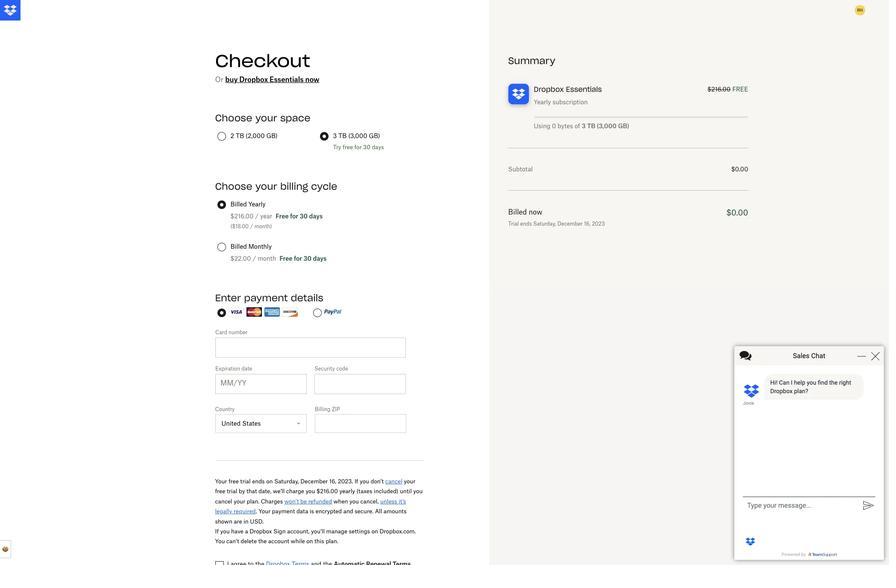 Task type: locate. For each thing, give the bounding box(es) containing it.
0 vertical spatial /
[[255, 213, 259, 220]]

3
[[582, 122, 586, 130], [333, 132, 337, 139]]

0 vertical spatial on
[[266, 478, 273, 485]]

yearly
[[340, 488, 355, 495]]

for inside $216.00 / year free for 30 days ($18.00 / month)
[[290, 213, 299, 220]]

yearly up using
[[534, 98, 551, 106]]

for down 3 tb (3,000 gb)
[[355, 144, 362, 151]]

on left this
[[307, 538, 313, 545]]

1 vertical spatial days
[[309, 213, 323, 220]]

yearly
[[534, 98, 551, 106], [249, 201, 266, 208]]

a
[[245, 528, 248, 535]]

$216.00 up won't be refunded when you cancel,
[[317, 488, 338, 495]]

for
[[355, 144, 362, 151], [290, 213, 299, 220], [294, 255, 302, 262]]

that
[[247, 488, 257, 495]]

30 inside $216.00 / year free for 30 days ($18.00 / month)
[[300, 213, 308, 220]]

ends right trial
[[521, 221, 532, 227]]

1 vertical spatial on
[[372, 528, 378, 535]]

your up legally
[[215, 478, 227, 485]]

your up until
[[404, 478, 416, 485]]

$216.00 left the free
[[708, 86, 731, 93]]

1 horizontal spatial on
[[307, 538, 313, 545]]

cycle
[[311, 180, 338, 192]]

summary list
[[509, 55, 749, 228]]

free for your free trial by that date, we'll charge you $216.00 yearly (taxes included) until you cancel your plan. charges
[[215, 488, 226, 495]]

0 vertical spatial free
[[276, 213, 289, 220]]

free right the month
[[280, 255, 293, 262]]

16, left 2023
[[585, 221, 591, 227]]

by
[[239, 488, 245, 495]]

plan. down that
[[247, 498, 260, 505]]

2 vertical spatial for
[[294, 255, 302, 262]]

free right try
[[343, 144, 353, 151]]

december left 2023
[[558, 221, 583, 227]]

free up legally
[[215, 488, 226, 495]]

days
[[372, 144, 384, 151], [309, 213, 323, 220], [313, 255, 327, 262]]

0 vertical spatial ends
[[521, 221, 532, 227]]

2 horizontal spatial gb)
[[619, 122, 630, 130]]

30
[[363, 144, 371, 151], [300, 213, 308, 220], [304, 255, 312, 262]]

(3,000 inside summary list
[[597, 122, 617, 130]]

0 vertical spatial billed
[[231, 201, 247, 208]]

1 vertical spatial trial
[[227, 488, 237, 495]]

trial
[[509, 221, 519, 227]]

2 choose from the top
[[215, 180, 253, 192]]

dropbox.com.
[[380, 528, 416, 535]]

/ for monthly
[[253, 255, 256, 262]]

now inside checkout or buy dropbox essentials now
[[306, 75, 320, 84]]

/ down "billed monthly"
[[253, 255, 256, 262]]

tb up try
[[339, 132, 347, 139]]

2 vertical spatial free
[[215, 488, 226, 495]]

0 vertical spatial december
[[558, 221, 583, 227]]

choose for choose your space
[[215, 112, 253, 124]]

1 vertical spatial $216.00
[[231, 213, 254, 220]]

subtotal
[[509, 165, 533, 173]]

0 horizontal spatial ends
[[252, 478, 265, 485]]

0 vertical spatial trial
[[240, 478, 251, 485]]

try free for 30 days
[[333, 144, 384, 151]]

2 vertical spatial days
[[313, 255, 327, 262]]

all
[[375, 508, 382, 515]]

gb) for 2 tb (2,000 gb)
[[267, 132, 278, 139]]

0 horizontal spatial saturday,
[[275, 478, 299, 485]]

1 vertical spatial dropbox
[[534, 85, 564, 94]]

$216.00 inside your free trial by that date, we'll charge you $216.00 yearly (taxes included) until you cancel your plan. charges
[[317, 488, 338, 495]]

2 vertical spatial on
[[307, 538, 313, 545]]

1 horizontal spatial free
[[229, 478, 239, 485]]

1 horizontal spatial ends
[[521, 221, 532, 227]]

(3,000
[[597, 122, 617, 130], [349, 132, 368, 139]]

1 horizontal spatial 3
[[582, 122, 586, 130]]

choose up the 2 on the top of the page
[[215, 112, 253, 124]]

while
[[291, 538, 305, 545]]

essentials inside summary list
[[566, 85, 602, 94]]

tb inside summary list
[[588, 122, 596, 130]]

0 vertical spatial now
[[306, 75, 320, 84]]

1 horizontal spatial now
[[529, 208, 543, 216]]

2 horizontal spatial tb
[[588, 122, 596, 130]]

subscription
[[553, 98, 588, 106]]

free up by
[[229, 478, 239, 485]]

free right year
[[276, 213, 289, 220]]

tb right of
[[588, 122, 596, 130]]

0 horizontal spatial december
[[301, 478, 328, 485]]

0 horizontal spatial $216.00
[[231, 213, 254, 220]]

0 vertical spatial saturday,
[[534, 221, 557, 227]]

0 vertical spatial choose
[[215, 112, 253, 124]]

payment
[[244, 292, 288, 304], [272, 508, 295, 515]]

1 vertical spatial your
[[259, 508, 271, 515]]

billed up trial
[[509, 208, 527, 216]]

billing zip
[[315, 406, 340, 413]]

billing
[[315, 406, 331, 413]]

tb right the 2 on the top of the page
[[236, 132, 244, 139]]

until
[[400, 488, 412, 495]]

trial
[[240, 478, 251, 485], [227, 488, 237, 495]]

progress bar
[[534, 116, 749, 118]]

0 horizontal spatial yearly
[[249, 201, 266, 208]]

december
[[558, 221, 583, 227], [301, 478, 328, 485]]

saturday, right trial
[[534, 221, 557, 227]]

plan.
[[247, 498, 260, 505], [326, 538, 339, 545]]

1 vertical spatial 30
[[300, 213, 308, 220]]

0 horizontal spatial gb)
[[267, 132, 278, 139]]

None radio
[[217, 309, 226, 317], [313, 309, 322, 317], [217, 309, 226, 317], [313, 309, 322, 317]]

your
[[256, 112, 277, 124], [256, 180, 277, 192], [404, 478, 416, 485], [234, 498, 245, 505]]

0 vertical spatial (3,000
[[597, 122, 617, 130]]

you inside . your payment data is encrypted and secure. all amounts shown are in usd. if you have a dropbox sign account, you'll manage settings on dropbox.com. you can't delete the account while on this plan.
[[220, 528, 230, 535]]

. your payment data is encrypted and secure. all amounts shown are in usd. if you have a dropbox sign account, you'll manage settings on dropbox.com. you can't delete the account while on this plan.
[[215, 508, 416, 545]]

on
[[266, 478, 273, 485], [372, 528, 378, 535], [307, 538, 313, 545]]

1 vertical spatial saturday,
[[275, 478, 299, 485]]

plan. down manage
[[326, 538, 339, 545]]

choose your billing cycle
[[215, 180, 338, 192]]

3 tb (3,000 gb)
[[333, 132, 380, 139]]

free inside your free trial by that date, we'll charge you $216.00 yearly (taxes included) until you cancel your plan. charges
[[215, 488, 226, 495]]

0 vertical spatial free
[[343, 144, 353, 151]]

1 horizontal spatial gb)
[[369, 132, 380, 139]]

2 horizontal spatial free
[[343, 144, 353, 151]]

0 vertical spatial 16,
[[585, 221, 591, 227]]

(3,000 up the try free for 30 days
[[349, 132, 368, 139]]

1 horizontal spatial saturday,
[[534, 221, 557, 227]]

2
[[231, 132, 234, 139]]

1 vertical spatial payment
[[272, 508, 295, 515]]

payment inside . your payment data is encrypted and secure. all amounts shown are in usd. if you have a dropbox sign account, you'll manage settings on dropbox.com. you can't delete the account while on this plan.
[[272, 508, 295, 515]]

0 vertical spatial plan.
[[247, 498, 260, 505]]

month)
[[255, 223, 272, 230]]

dropbox down checkout
[[240, 75, 268, 84]]

saturday, up "we'll"
[[275, 478, 299, 485]]

3 right of
[[582, 122, 586, 130]]

1 vertical spatial for
[[290, 213, 299, 220]]

gb) for 3 tb (3,000 gb)
[[369, 132, 380, 139]]

2 vertical spatial $216.00
[[317, 488, 338, 495]]

1 horizontal spatial 16,
[[585, 221, 591, 227]]

0 horizontal spatial now
[[306, 75, 320, 84]]

for for $216.00 / year free for 30 days ($18.00 / month)
[[290, 213, 299, 220]]

days down 3 tb (3,000 gb)
[[372, 144, 384, 151]]

0 horizontal spatial 16,
[[330, 478, 337, 485]]

won't
[[285, 498, 299, 505]]

/
[[255, 213, 259, 220], [250, 223, 253, 230], [253, 255, 256, 262]]

0 vertical spatial essentials
[[270, 75, 304, 84]]

your free trial ends on saturday, december 16, 2023. if you don't cancel
[[215, 478, 403, 485]]

yearly up year
[[249, 201, 266, 208]]

1 horizontal spatial your
[[259, 508, 271, 515]]

can't
[[227, 538, 239, 545]]

ends for free
[[252, 478, 265, 485]]

16,
[[585, 221, 591, 227], [330, 478, 337, 485]]

/ left year
[[255, 213, 259, 220]]

discover image
[[282, 308, 298, 317]]

payment down won't
[[272, 508, 295, 515]]

2 vertical spatial dropbox
[[250, 528, 272, 535]]

30 down billing
[[300, 213, 308, 220]]

billed inside billed now trial ends saturday, december 16, 2023
[[509, 208, 527, 216]]

charges
[[261, 498, 283, 505]]

30 for $22.00 / month free for 30 days
[[304, 255, 312, 262]]

december up won't be refunded link
[[301, 478, 328, 485]]

2 vertical spatial billed
[[231, 243, 247, 250]]

for right the month
[[294, 255, 302, 262]]

days for $22.00 / month free for 30 days
[[313, 255, 327, 262]]

secure.
[[355, 508, 374, 515]]

1 vertical spatial plan.
[[326, 538, 339, 545]]

ends inside billed now trial ends saturday, december 16, 2023
[[521, 221, 532, 227]]

if inside . your payment data is encrypted and secure. all amounts shown are in usd. if you have a dropbox sign account, you'll manage settings on dropbox.com. you can't delete the account while on this plan.
[[215, 528, 219, 535]]

$216.00 inside $216.00 / year free for 30 days ($18.00 / month)
[[231, 213, 254, 220]]

Billing ZIP text field
[[315, 414, 407, 433]]

choose for choose your billing cycle
[[215, 180, 253, 192]]

billed up the $22.00
[[231, 243, 247, 250]]

choose
[[215, 112, 253, 124], [215, 180, 253, 192]]

account,
[[287, 528, 310, 535]]

now inside billed now trial ends saturday, december 16, 2023
[[529, 208, 543, 216]]

cancel up included)
[[386, 478, 403, 485]]

(2,000
[[246, 132, 265, 139]]

1 horizontal spatial december
[[558, 221, 583, 227]]

cancel up legally
[[215, 498, 232, 505]]

option group
[[214, 307, 426, 328]]

1 vertical spatial essentials
[[566, 85, 602, 94]]

1 vertical spatial 3
[[333, 132, 337, 139]]

1 horizontal spatial (3,000
[[597, 122, 617, 130]]

$216.00 free
[[708, 86, 749, 93]]

2 vertical spatial 30
[[304, 255, 312, 262]]

unless it's legally required
[[215, 498, 406, 515]]

1 vertical spatial billed
[[509, 208, 527, 216]]

0 horizontal spatial tb
[[236, 132, 244, 139]]

0 horizontal spatial trial
[[227, 488, 237, 495]]

1 horizontal spatial if
[[355, 478, 359, 485]]

($18.00
[[231, 223, 249, 230]]

tb
[[588, 122, 596, 130], [236, 132, 244, 139], [339, 132, 347, 139]]

progress bar inside summary list
[[534, 116, 749, 118]]

trial up by
[[240, 478, 251, 485]]

on up the date,
[[266, 478, 273, 485]]

2 horizontal spatial $216.00
[[708, 86, 731, 93]]

0 vertical spatial yearly
[[534, 98, 551, 106]]

0 vertical spatial your
[[215, 478, 227, 485]]

try
[[333, 144, 341, 151]]

1 choose from the top
[[215, 112, 253, 124]]

settings
[[349, 528, 370, 535]]

you down shown
[[220, 528, 230, 535]]

plan. inside . your payment data is encrypted and secure. all amounts shown are in usd. if you have a dropbox sign account, you'll manage settings on dropbox.com. you can't delete the account while on this plan.
[[326, 538, 339, 545]]

0 vertical spatial 3
[[582, 122, 586, 130]]

have
[[231, 528, 244, 535]]

won't be refunded link
[[285, 498, 332, 505]]

choose up billed yearly option
[[215, 180, 253, 192]]

2 vertical spatial /
[[253, 255, 256, 262]]

billed now trial ends saturday, december 16, 2023
[[509, 208, 605, 227]]

you'll
[[311, 528, 325, 535]]

of
[[575, 122, 581, 130]]

$0.00
[[732, 165, 749, 173], [727, 208, 749, 217]]

payment up amex icon
[[244, 292, 288, 304]]

1 horizontal spatial $216.00
[[317, 488, 338, 495]]

we'll
[[273, 488, 285, 495]]

cancel inside your free trial by that date, we'll charge you $216.00 yearly (taxes included) until you cancel your plan. charges
[[215, 498, 232, 505]]

0 vertical spatial for
[[355, 144, 362, 151]]

0 vertical spatial dropbox
[[240, 75, 268, 84]]

cancel
[[386, 478, 403, 485], [215, 498, 232, 505]]

16, inside billed now trial ends saturday, december 16, 2023
[[585, 221, 591, 227]]

free for free for 30 days
[[280, 255, 293, 262]]

0 vertical spatial days
[[372, 144, 384, 151]]

0 horizontal spatial essentials
[[270, 75, 304, 84]]

free for try free for 30 days
[[343, 144, 353, 151]]

1 horizontal spatial plan.
[[326, 538, 339, 545]]

saturday,
[[534, 221, 557, 227], [275, 478, 299, 485]]

billed
[[231, 201, 247, 208], [509, 208, 527, 216], [231, 243, 247, 250]]

1 vertical spatial free
[[229, 478, 239, 485]]

1 horizontal spatial essentials
[[566, 85, 602, 94]]

you
[[360, 478, 369, 485], [306, 488, 315, 495], [414, 488, 423, 495], [350, 498, 359, 505], [220, 528, 230, 535]]

$216.00 for subtotal
[[708, 86, 731, 93]]

30 for $216.00 / year free for 30 days ($18.00 / month)
[[300, 213, 308, 220]]

3 inside summary list
[[582, 122, 586, 130]]

3 right 3 tb (3,000 gb) try free for 30 days radio
[[333, 132, 337, 139]]

/ left 'month)'
[[250, 223, 253, 230]]

essentials up subscription
[[566, 85, 602, 94]]

days down cycle at left
[[309, 213, 323, 220]]

16, left 2023.
[[330, 478, 337, 485]]

1 vertical spatial cancel
[[215, 498, 232, 505]]

trial inside your free trial by that date, we'll charge you $216.00 yearly (taxes included) until you cancel your plan. charges
[[227, 488, 237, 495]]

ends up the date,
[[252, 478, 265, 485]]

charge
[[286, 488, 304, 495]]

$216.00
[[708, 86, 731, 93], [231, 213, 254, 220], [317, 488, 338, 495]]

if right 2023.
[[355, 478, 359, 485]]

your right .
[[259, 508, 271, 515]]

included)
[[374, 488, 399, 495]]

(3,000 right of
[[597, 122, 617, 130]]

1 horizontal spatial yearly
[[534, 98, 551, 106]]

using 0 bytes of 3 tb (3,000 gb)
[[534, 122, 630, 130]]

1 vertical spatial now
[[529, 208, 543, 216]]

1 vertical spatial ends
[[252, 478, 265, 485]]

1 vertical spatial choose
[[215, 180, 253, 192]]

using
[[534, 122, 551, 130]]

/ for yearly
[[255, 213, 259, 220]]

dropbox up the
[[250, 528, 272, 535]]

are
[[234, 518, 242, 525]]

be
[[301, 498, 307, 505]]

dropbox up yearly subscription
[[534, 85, 564, 94]]

trial left by
[[227, 488, 237, 495]]

on right settings
[[372, 528, 378, 535]]

$22.00 / month free for 30 days
[[231, 255, 327, 262]]

$216.00 up ($18.00
[[231, 213, 254, 220]]

days up details on the bottom left
[[313, 255, 327, 262]]

1 vertical spatial if
[[215, 528, 219, 535]]

30 up details on the bottom left
[[304, 255, 312, 262]]

0 vertical spatial $216.00
[[708, 86, 731, 93]]

1 horizontal spatial tb
[[339, 132, 347, 139]]

0 horizontal spatial (3,000
[[349, 132, 368, 139]]

shown
[[215, 518, 233, 525]]

if up you
[[215, 528, 219, 535]]

free inside $216.00 / year free for 30 days ($18.00 / month)
[[276, 213, 289, 220]]

essentials down checkout
[[270, 75, 304, 84]]

essentials
[[270, 75, 304, 84], [566, 85, 602, 94]]

0 horizontal spatial your
[[215, 478, 227, 485]]

1 vertical spatial (3,000
[[349, 132, 368, 139]]

now
[[306, 75, 320, 84], [529, 208, 543, 216]]

0 horizontal spatial plan.
[[247, 498, 260, 505]]

in
[[244, 518, 249, 525]]

1 vertical spatial free
[[280, 255, 293, 262]]

billed right billed yearly option
[[231, 201, 247, 208]]

30 down 3 tb (3,000 gb)
[[363, 144, 371, 151]]

days inside $216.00 / year free for 30 days ($18.00 / month)
[[309, 213, 323, 220]]

billed yearly
[[231, 201, 266, 208]]

1 horizontal spatial trial
[[240, 478, 251, 485]]

for right year
[[290, 213, 299, 220]]

$216.00 inside summary list
[[708, 86, 731, 93]]

ends for now
[[521, 221, 532, 227]]



Task type: describe. For each thing, give the bounding box(es) containing it.
2023
[[592, 221, 605, 227]]

for for $22.00 / month free for 30 days
[[294, 255, 302, 262]]

free for your free trial ends on saturday, december 16, 2023. if you don't cancel
[[229, 478, 239, 485]]

bn button
[[854, 3, 868, 17]]

december inside billed now trial ends saturday, december 16, 2023
[[558, 221, 583, 227]]

unless
[[381, 498, 397, 505]]

amex image
[[264, 308, 280, 317]]

0 horizontal spatial on
[[266, 478, 273, 485]]

delete
[[241, 538, 257, 545]]

(taxes
[[357, 488, 373, 495]]

3 TB (3,000 GB) radio
[[320, 132, 329, 141]]

when
[[334, 498, 348, 505]]

date,
[[259, 488, 272, 495]]

you up the and at bottom left
[[350, 498, 359, 505]]

or
[[215, 75, 224, 84]]

dropbox essentials
[[534, 85, 602, 94]]

your inside . your payment data is encrypted and secure. all amounts shown are in usd. if you have a dropbox sign account, you'll manage settings on dropbox.com. you can't delete the account while on this plan.
[[259, 508, 271, 515]]

mastercard image
[[247, 308, 262, 317]]

it's
[[399, 498, 406, 505]]

billed monthly
[[231, 243, 272, 250]]

Billed Monthly radio
[[217, 243, 226, 251]]

plan. inside your free trial by that date, we'll charge you $216.00 yearly (taxes included) until you cancel your plan. charges
[[247, 498, 260, 505]]

bytes
[[558, 122, 573, 130]]

encrypted
[[316, 508, 342, 515]]

billed for monthly
[[231, 243, 247, 250]]

space
[[280, 112, 311, 124]]

Billed Yearly radio
[[217, 201, 226, 209]]

this
[[315, 538, 324, 545]]

dropbox inside summary list
[[534, 85, 564, 94]]

refunded
[[309, 498, 332, 505]]

paypal image
[[324, 309, 341, 316]]

billed for yearly
[[231, 201, 247, 208]]

unless it's legally required link
[[215, 498, 406, 515]]

is
[[310, 508, 314, 515]]

gb) inside summary list
[[619, 122, 630, 130]]

you down your free trial ends on saturday, december 16, 2023. if you don't cancel at the bottom left
[[306, 488, 315, 495]]

0 horizontal spatial 3
[[333, 132, 337, 139]]

trial for by
[[227, 488, 237, 495]]

buy
[[225, 75, 238, 84]]

bn
[[858, 7, 864, 13]]

buy dropbox essentials now link
[[225, 75, 320, 84]]

country
[[215, 406, 235, 413]]

free
[[733, 86, 749, 93]]

year
[[260, 213, 272, 220]]

checkout
[[215, 50, 310, 72]]

2 TB (2,000 GB) radio
[[217, 132, 226, 141]]

monthly
[[249, 243, 272, 250]]

$216.00 / year free for 30 days ($18.00 / month)
[[231, 213, 323, 230]]

summary
[[509, 55, 556, 67]]

checkout or buy dropbox essentials now
[[215, 50, 320, 84]]

2 tb (2,000 gb)
[[231, 132, 278, 139]]

0 vertical spatial cancel
[[386, 478, 403, 485]]

$216.00 for enter payment details
[[231, 213, 254, 220]]

month
[[258, 255, 276, 262]]

yearly inside summary list
[[534, 98, 551, 106]]

days for $216.00 / year free for 30 days ($18.00 / month)
[[309, 213, 323, 220]]

data
[[297, 508, 308, 515]]

saturday, inside billed now trial ends saturday, december 16, 2023
[[534, 221, 557, 227]]

1 vertical spatial /
[[250, 223, 253, 230]]

your up billed yearly
[[256, 180, 277, 192]]

0 vertical spatial if
[[355, 478, 359, 485]]

you right until
[[414, 488, 423, 495]]

tb for 3 tb (3,000 gb)
[[339, 132, 347, 139]]

and
[[344, 508, 353, 515]]

0 vertical spatial $0.00
[[732, 165, 749, 173]]

required
[[234, 508, 256, 515]]

2 horizontal spatial on
[[372, 528, 378, 535]]

manage
[[326, 528, 348, 535]]

tb for 2 tb (2,000 gb)
[[236, 132, 244, 139]]

1 vertical spatial december
[[301, 478, 328, 485]]

1 vertical spatial yearly
[[249, 201, 266, 208]]

your down by
[[234, 498, 245, 505]]

you
[[215, 538, 225, 545]]

dropbox inside . your payment data is encrypted and secure. all amounts shown are in usd. if you have a dropbox sign account, you'll manage settings on dropbox.com. you can't delete the account while on this plan.
[[250, 528, 272, 535]]

billed for now
[[509, 208, 527, 216]]

enter payment details
[[215, 292, 324, 304]]

your free trial by that date, we'll charge you $216.00 yearly (taxes included) until you cancel your plan. charges
[[215, 478, 423, 505]]

you up (taxes
[[360, 478, 369, 485]]

cancel link
[[386, 478, 403, 485]]

amounts
[[384, 508, 407, 515]]

don't
[[371, 478, 384, 485]]

0 vertical spatial 30
[[363, 144, 371, 151]]

visa image
[[229, 308, 244, 317]]

your up "(2,000"
[[256, 112, 277, 124]]

free for ($18.00 / month)
[[276, 213, 289, 220]]

dropbox inside checkout or buy dropbox essentials now
[[240, 75, 268, 84]]

$22.00
[[231, 255, 251, 262]]

yearly subscription
[[534, 98, 588, 106]]

0 vertical spatial payment
[[244, 292, 288, 304]]

1 vertical spatial $0.00
[[727, 208, 749, 217]]

sign
[[274, 528, 286, 535]]

enter
[[215, 292, 241, 304]]

2023.
[[338, 478, 353, 485]]

usd.
[[250, 518, 264, 525]]

legally
[[215, 508, 232, 515]]

essentials inside checkout or buy dropbox essentials now
[[270, 75, 304, 84]]

the
[[258, 538, 267, 545]]

won't be refunded when you cancel,
[[285, 498, 381, 505]]

.
[[256, 508, 257, 515]]

zip
[[332, 406, 340, 413]]

details
[[291, 292, 324, 304]]

choose your space
[[215, 112, 311, 124]]

billing
[[280, 180, 308, 192]]

trial for ends
[[240, 478, 251, 485]]



Task type: vqa. For each thing, say whether or not it's contained in the screenshot.
the top create
no



